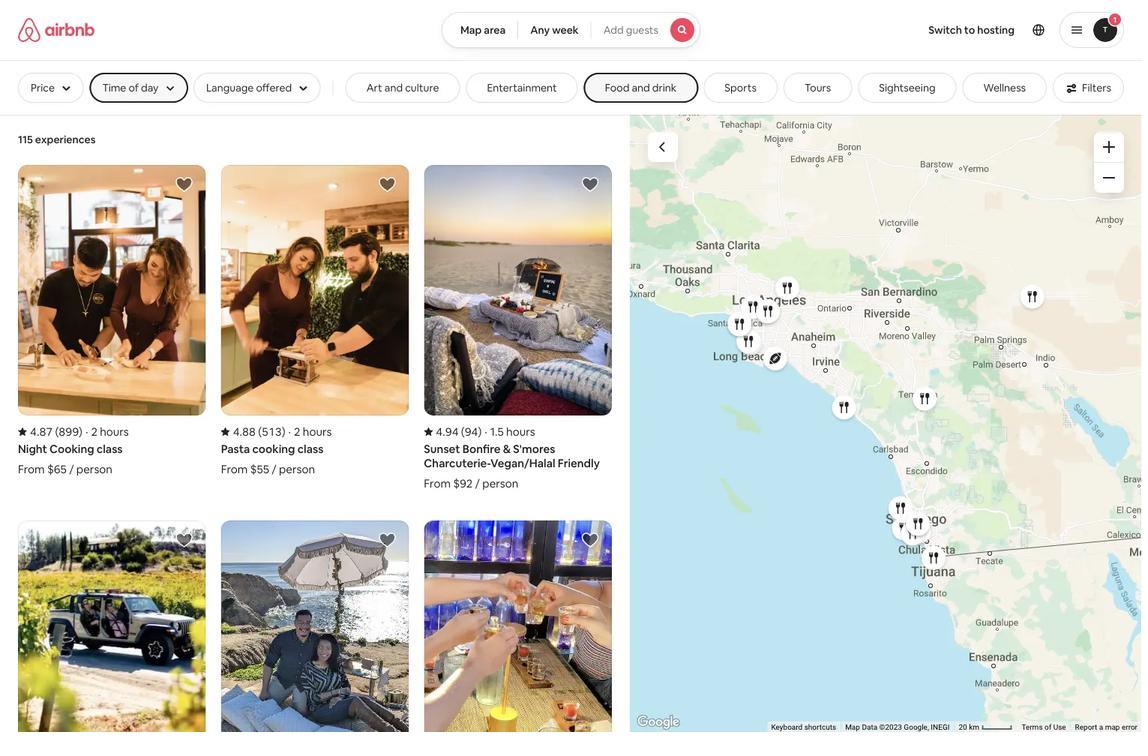 Task type: describe. For each thing, give the bounding box(es) containing it.
zoom in image
[[1104, 141, 1116, 153]]

google,
[[904, 723, 930, 732]]

pasta
[[221, 442, 250, 456]]

filters button
[[1054, 73, 1125, 103]]

4.87 (899)
[[30, 424, 82, 439]]

terms
[[1022, 723, 1043, 732]]

experiences
[[35, 133, 96, 146]]

· for (513)
[[289, 424, 291, 439]]

entertainment
[[487, 81, 557, 95]]

hosting
[[978, 23, 1015, 37]]

Food and drink button
[[584, 73, 698, 103]]

keyboard shortcuts
[[772, 723, 837, 732]]

/ inside sunset bonfire & s'mores charcuterie-vegan/halal friendly from $92 / person
[[475, 476, 480, 491]]

· for (94)
[[485, 425, 488, 439]]

guests
[[626, 23, 659, 37]]

map area
[[461, 23, 506, 37]]

add to wishlist image for 1.5 hours
[[582, 176, 600, 194]]

2 for cooking
[[91, 424, 97, 439]]

person inside sunset bonfire & s'mores charcuterie-vegan/halal friendly from $92 / person
[[483, 476, 519, 491]]

hours for cooking
[[100, 424, 129, 439]]

art
[[367, 81, 383, 95]]

$65
[[47, 462, 67, 477]]

food and drink
[[605, 81, 677, 95]]

switch to hosting
[[929, 23, 1015, 37]]

night
[[18, 442, 47, 456]]

20
[[959, 723, 968, 732]]

to
[[965, 23, 976, 37]]

google map
showing 20 experiences. region
[[630, 114, 1143, 732]]

· 2 hours for cooking
[[289, 424, 332, 439]]

Entertainment button
[[466, 73, 578, 103]]

cooking
[[252, 442, 295, 456]]

/ for from $55
[[272, 462, 277, 477]]

night cooking class from $65 / person
[[18, 442, 123, 477]]

20 km button
[[955, 722, 1018, 732]]

4.87
[[30, 424, 53, 439]]

$55
[[250, 462, 269, 477]]

add guests button
[[591, 12, 701, 48]]

sunset
[[424, 442, 460, 456]]

google image
[[634, 713, 684, 732]]

2 horizontal spatial add to wishlist image
[[582, 531, 600, 549]]

0 horizontal spatial add to wishlist image
[[175, 531, 193, 549]]

terms of use link
[[1022, 723, 1067, 732]]

s'mores
[[514, 442, 556, 456]]

· 2 hours for cooking
[[85, 424, 129, 439]]

language offered button
[[194, 73, 321, 103]]

zoom out image
[[1104, 172, 1116, 184]]

use
[[1054, 723, 1067, 732]]

culture
[[405, 81, 439, 95]]

map data ©2023 google, inegi
[[846, 723, 950, 732]]

map for map data ©2023 google, inegi
[[846, 723, 861, 732]]

Wellness button
[[963, 73, 1048, 103]]

keyboard
[[772, 723, 803, 732]]

from inside sunset bonfire & s'mores charcuterie-vegan/halal friendly from $92 / person
[[424, 476, 451, 491]]

wellness
[[984, 81, 1027, 95]]

shortcuts
[[805, 723, 837, 732]]

hours for cooking
[[303, 424, 332, 439]]

1
[[1114, 15, 1117, 24]]

115
[[18, 133, 33, 146]]

language offered
[[206, 81, 292, 95]]

a
[[1100, 723, 1104, 732]]

inegi
[[931, 723, 950, 732]]

keyboard shortcuts button
[[772, 722, 837, 732]]

(513)
[[258, 424, 286, 439]]

drink
[[653, 81, 677, 95]]

&
[[503, 442, 511, 456]]

cooking
[[50, 442, 94, 456]]

4.88 out of 5 average rating,  513 reviews image
[[221, 424, 286, 439]]

week
[[552, 23, 579, 37]]

person for cooking
[[76, 462, 113, 477]]

add guests
[[604, 23, 659, 37]]

area
[[484, 23, 506, 37]]

friendly
[[558, 456, 600, 471]]



Task type: locate. For each thing, give the bounding box(es) containing it.
1 horizontal spatial class
[[298, 442, 324, 456]]

and for art
[[385, 81, 403, 95]]

2 · 2 hours from the left
[[289, 424, 332, 439]]

·
[[85, 424, 88, 439], [289, 424, 291, 439], [485, 425, 488, 439]]

· right "(513)" on the bottom
[[289, 424, 291, 439]]

pasta cooking class group
[[221, 165, 409, 477]]

1 hours from the left
[[100, 424, 129, 439]]

2
[[91, 424, 97, 439], [294, 424, 301, 439]]

2 horizontal spatial from
[[424, 476, 451, 491]]

person down "cooking"
[[76, 462, 113, 477]]

hours
[[100, 424, 129, 439], [303, 424, 332, 439], [507, 425, 536, 439]]

(94)
[[461, 425, 482, 439]]

1 horizontal spatial · 2 hours
[[289, 424, 332, 439]]

1 horizontal spatial 2
[[294, 424, 301, 439]]

class
[[97, 442, 123, 456], [298, 442, 324, 456]]

2 hours from the left
[[303, 424, 332, 439]]

4.94
[[436, 425, 459, 439]]

4.88 (513)
[[233, 424, 286, 439]]

Sports button
[[704, 73, 778, 103]]

/
[[69, 462, 74, 477], [272, 462, 277, 477], [475, 476, 480, 491]]

art and culture
[[367, 81, 439, 95]]

/ right $65
[[69, 462, 74, 477]]

2 right (899)
[[91, 424, 97, 439]]

offered
[[256, 81, 292, 95]]

1 and from the left
[[385, 81, 403, 95]]

1 horizontal spatial add to wishlist image
[[378, 531, 396, 549]]

from
[[18, 462, 45, 477], [221, 462, 248, 477], [424, 476, 451, 491]]

price
[[31, 81, 55, 95]]

· for (899)
[[85, 424, 88, 439]]

from inside pasta cooking class from $55 / person
[[221, 462, 248, 477]]

and inside "button"
[[385, 81, 403, 95]]

· 2 hours
[[85, 424, 129, 439], [289, 424, 332, 439]]

0 horizontal spatial from
[[18, 462, 45, 477]]

/ inside pasta cooking class from $55 / person
[[272, 462, 277, 477]]

class right "cooking"
[[97, 442, 123, 456]]

1 horizontal spatial from
[[221, 462, 248, 477]]

· left 1.5
[[485, 425, 488, 439]]

(899)
[[55, 424, 82, 439]]

2 and from the left
[[632, 81, 650, 95]]

2 inside night cooking class group
[[91, 424, 97, 439]]

2 inside pasta cooking class group
[[294, 424, 301, 439]]

vegan/halal
[[491, 456, 556, 471]]

report a map error link
[[1076, 723, 1138, 732]]

/ inside the "night cooking class from $65 / person"
[[69, 462, 74, 477]]

add
[[604, 23, 624, 37]]

add to wishlist image
[[175, 176, 193, 194], [582, 176, 600, 194], [378, 531, 396, 549]]

· inside night cooking class group
[[85, 424, 88, 439]]

4.87 out of 5 average rating,  899 reviews image
[[18, 424, 82, 439]]

report
[[1076, 723, 1098, 732]]

115 experiences
[[18, 133, 96, 146]]

0 horizontal spatial class
[[97, 442, 123, 456]]

sightseeing
[[880, 81, 936, 95]]

· 2 hours right (899)
[[85, 424, 129, 439]]

hours for bonfire
[[507, 425, 536, 439]]

2 right "(513)" on the bottom
[[294, 424, 301, 439]]

3 hours from the left
[[507, 425, 536, 439]]

1.5
[[491, 425, 504, 439]]

terms of use
[[1022, 723, 1067, 732]]

3 · from the left
[[485, 425, 488, 439]]

0 horizontal spatial · 2 hours
[[85, 424, 129, 439]]

hours right (899)
[[100, 424, 129, 439]]

none search field containing map area
[[442, 12, 701, 48]]

tours
[[805, 81, 832, 95]]

1 class from the left
[[97, 442, 123, 456]]

· 2 hours inside night cooking class group
[[85, 424, 129, 439]]

2 horizontal spatial ·
[[485, 425, 488, 439]]

map inside map area button
[[461, 23, 482, 37]]

person for cooking
[[279, 462, 315, 477]]

0 horizontal spatial add to wishlist image
[[175, 176, 193, 194]]

sunset bonfire & s'mores charcuterie-vegan/halal friendly from $92 / person
[[424, 442, 600, 491]]

any week
[[531, 23, 579, 37]]

and inside button
[[632, 81, 650, 95]]

· 2 hours inside pasta cooking class group
[[289, 424, 332, 439]]

Sightseeing button
[[859, 73, 957, 103]]

person down the cooking
[[279, 462, 315, 477]]

0 horizontal spatial ·
[[85, 424, 88, 439]]

language
[[206, 81, 254, 95]]

1 vertical spatial map
[[846, 723, 861, 732]]

0 horizontal spatial map
[[461, 23, 482, 37]]

1 horizontal spatial map
[[846, 723, 861, 732]]

any week button
[[518, 12, 592, 48]]

pasta cooking class from $55 / person
[[221, 442, 324, 477]]

bonfire
[[463, 442, 501, 456]]

person inside the "night cooking class from $65 / person"
[[76, 462, 113, 477]]

None search field
[[442, 12, 701, 48]]

from for pasta cooking class from $55 / person
[[221, 462, 248, 477]]

hours inside night cooking class group
[[100, 424, 129, 439]]

error
[[1122, 723, 1138, 732]]

from left $92
[[424, 476, 451, 491]]

charcuterie-
[[424, 456, 491, 471]]

person
[[76, 462, 113, 477], [279, 462, 315, 477], [483, 476, 519, 491]]

1 horizontal spatial person
[[279, 462, 315, 477]]

· 1.5 hours
[[485, 425, 536, 439]]

1 horizontal spatial ·
[[289, 424, 291, 439]]

filters
[[1083, 81, 1112, 95]]

2 2 from the left
[[294, 424, 301, 439]]

0 vertical spatial map
[[461, 23, 482, 37]]

person down vegan/halal
[[483, 476, 519, 491]]

Art and culture button
[[346, 73, 460, 103]]

hours inside sunset bonfire & s'mores charcuterie-vegan/halal friendly group
[[507, 425, 536, 439]]

map area button
[[442, 12, 519, 48]]

and for food
[[632, 81, 650, 95]]

2 horizontal spatial person
[[483, 476, 519, 491]]

map left data
[[846, 723, 861, 732]]

add to wishlist image inside night cooking class group
[[175, 176, 193, 194]]

1 horizontal spatial and
[[632, 81, 650, 95]]

map left area
[[461, 23, 482, 37]]

add to wishlist image for 2 hours
[[175, 176, 193, 194]]

©2023
[[880, 723, 903, 732]]

from down pasta
[[221, 462, 248, 477]]

class inside pasta cooking class from $55 / person
[[298, 442, 324, 456]]

food
[[605, 81, 630, 95]]

report a map error
[[1076, 723, 1138, 732]]

sunset bonfire & s'mores charcuterie-vegan/halal friendly group
[[424, 165, 612, 491]]

of
[[1045, 723, 1052, 732]]

and
[[385, 81, 403, 95], [632, 81, 650, 95]]

person inside pasta cooking class from $55 / person
[[279, 462, 315, 477]]

profile element
[[719, 0, 1125, 60]]

0 horizontal spatial person
[[76, 462, 113, 477]]

0 horizontal spatial 2
[[91, 424, 97, 439]]

$92
[[453, 476, 473, 491]]

2 horizontal spatial /
[[475, 476, 480, 491]]

add to wishlist image
[[378, 176, 396, 194], [175, 531, 193, 549], [582, 531, 600, 549]]

2 horizontal spatial hours
[[507, 425, 536, 439]]

1 · from the left
[[85, 424, 88, 439]]

· right (899)
[[85, 424, 88, 439]]

hours up s'mores
[[507, 425, 536, 439]]

1 · 2 hours from the left
[[85, 424, 129, 439]]

map for map area
[[461, 23, 482, 37]]

class for night cooking class
[[97, 442, 123, 456]]

· inside pasta cooking class group
[[289, 424, 291, 439]]

4.94 (94)
[[436, 425, 482, 439]]

map
[[1106, 723, 1121, 732]]

Tours button
[[784, 73, 853, 103]]

· 2 hours right "(513)" on the bottom
[[289, 424, 332, 439]]

1 horizontal spatial add to wishlist image
[[378, 176, 396, 194]]

1 horizontal spatial /
[[272, 462, 277, 477]]

from for night cooking class from $65 / person
[[18, 462, 45, 477]]

4.94 out of 5 average rating,  94 reviews image
[[424, 425, 482, 439]]

map
[[461, 23, 482, 37], [846, 723, 861, 732]]

hours inside pasta cooking class group
[[303, 424, 332, 439]]

2 horizontal spatial add to wishlist image
[[582, 176, 600, 194]]

1 horizontal spatial hours
[[303, 424, 332, 439]]

data
[[862, 723, 878, 732]]

4.88
[[233, 424, 256, 439]]

0 horizontal spatial hours
[[100, 424, 129, 439]]

from down night
[[18, 462, 45, 477]]

night cooking class group
[[18, 165, 206, 477]]

class for pasta cooking class
[[298, 442, 324, 456]]

hours right "(513)" on the bottom
[[303, 424, 332, 439]]

from inside the "night cooking class from $65 / person"
[[18, 462, 45, 477]]

switch
[[929, 23, 963, 37]]

20 km
[[959, 723, 982, 732]]

any
[[531, 23, 550, 37]]

2 class from the left
[[298, 442, 324, 456]]

and left drink
[[632, 81, 650, 95]]

0 horizontal spatial and
[[385, 81, 403, 95]]

/ right $92
[[475, 476, 480, 491]]

price button
[[18, 73, 84, 103]]

/ for from $65
[[69, 462, 74, 477]]

switch to hosting link
[[920, 14, 1024, 46]]

1 2 from the left
[[91, 424, 97, 439]]

class inside the "night cooking class from $65 / person"
[[97, 442, 123, 456]]

0 horizontal spatial /
[[69, 462, 74, 477]]

sports
[[725, 81, 757, 95]]

/ right $55
[[272, 462, 277, 477]]

and right "art"
[[385, 81, 403, 95]]

km
[[970, 723, 980, 732]]

1 button
[[1060, 12, 1125, 48]]

2 · from the left
[[289, 424, 291, 439]]

· inside sunset bonfire & s'mores charcuterie-vegan/halal friendly group
[[485, 425, 488, 439]]

class right the cooking
[[298, 442, 324, 456]]

add to wishlist image inside pasta cooking class group
[[378, 176, 396, 194]]

2 for cooking
[[294, 424, 301, 439]]



Task type: vqa. For each thing, say whether or not it's contained in the screenshot.
Report This Listing
no



